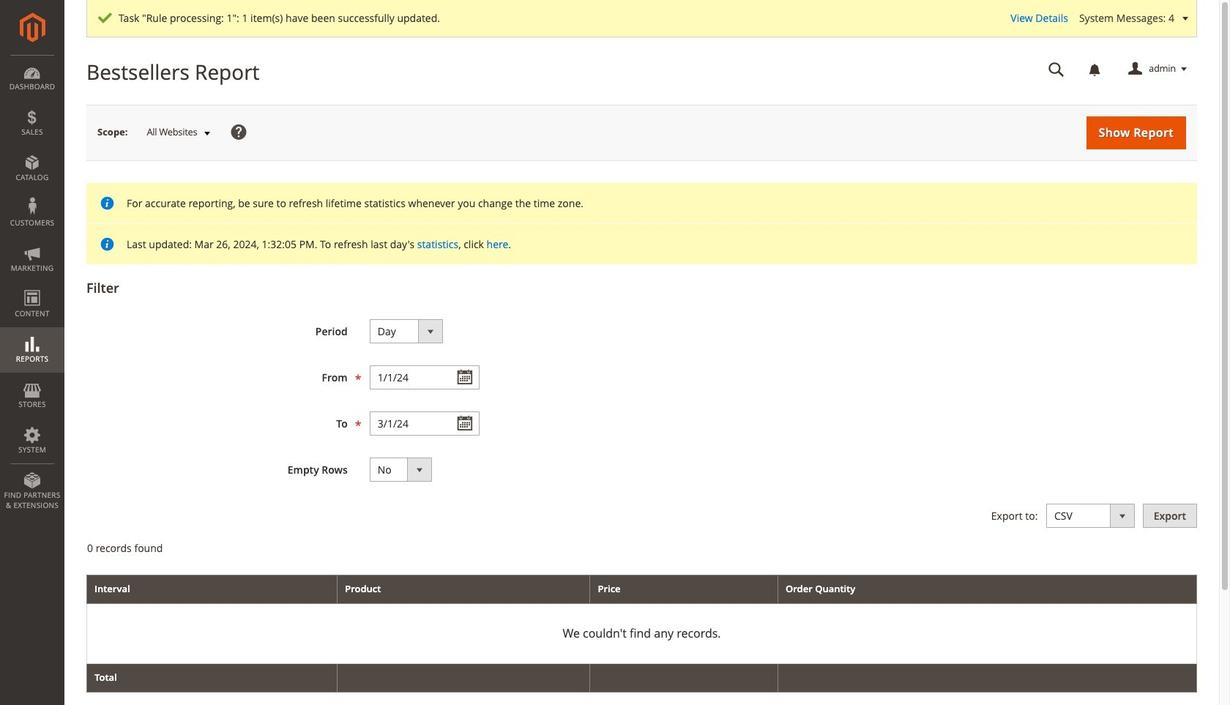 Task type: locate. For each thing, give the bounding box(es) containing it.
magento admin panel image
[[19, 12, 45, 42]]

None text field
[[1038, 56, 1075, 82], [370, 365, 479, 390], [370, 412, 479, 436], [1038, 56, 1075, 82], [370, 365, 479, 390], [370, 412, 479, 436]]

menu bar
[[0, 55, 64, 518]]



